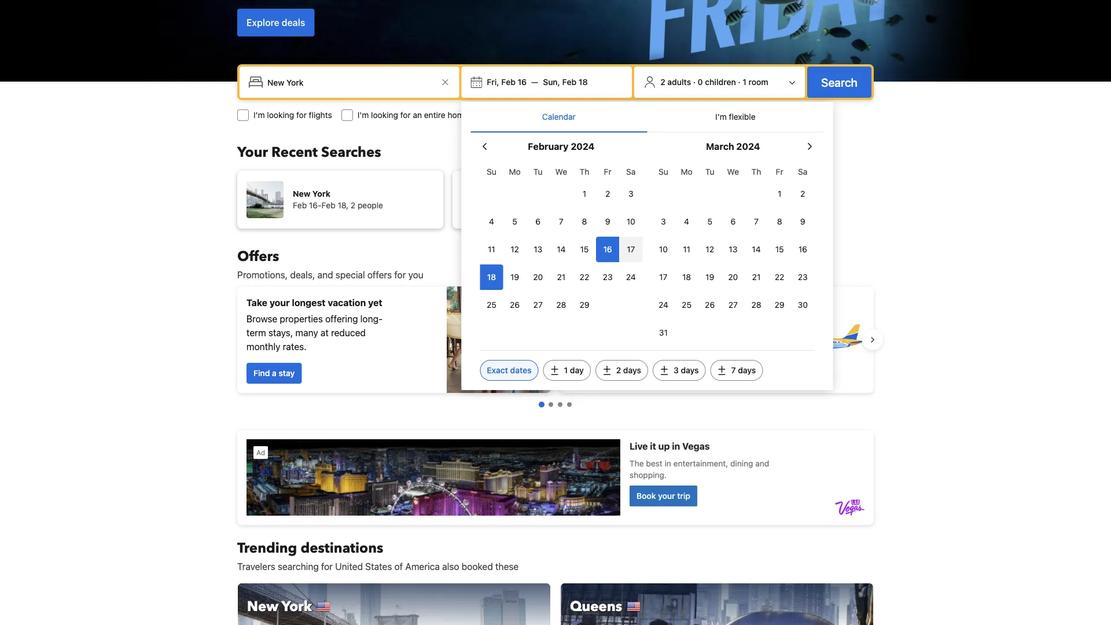 Task type: locate. For each thing, give the bounding box(es) containing it.
12 inside checkbox
[[511, 245, 519, 254]]

progress bar
[[539, 402, 572, 408]]

10 inside option
[[627, 217, 636, 226]]

1 fr from the left
[[604, 167, 612, 177]]

20
[[533, 272, 543, 282], [728, 272, 738, 282]]

2 right '1' checkbox
[[606, 189, 610, 199]]

search for search
[[821, 75, 858, 89]]

23 for 23 checkbox
[[603, 272, 613, 282]]

1 horizontal spatial 17
[[660, 272, 668, 282]]

2 looking from the left
[[371, 110, 398, 120]]

1 horizontal spatial i'm
[[545, 110, 556, 120]]

2024 for march 2024
[[737, 141, 761, 152]]

19 inside checkbox
[[511, 272, 519, 282]]

15 for 15 'option' on the top right of the page
[[776, 245, 784, 254]]

2 19 from the left
[[706, 272, 715, 282]]

1 horizontal spatial 29
[[775, 300, 785, 310]]

i'm left "flexible"
[[716, 112, 727, 122]]

21
[[557, 272, 566, 282], [752, 272, 761, 282]]

your recent searches
[[237, 143, 381, 162]]

—
[[532, 77, 539, 87]]

1 su from the left
[[487, 167, 497, 177]]

1 horizontal spatial 22
[[775, 272, 785, 282]]

2 4 from the left
[[684, 217, 689, 226]]

people
[[358, 201, 383, 210]]

28 up with
[[752, 300, 762, 310]]

0 horizontal spatial 29
[[580, 300, 590, 310]]

1 mo from the left
[[509, 167, 521, 177]]

1 12 from the left
[[511, 245, 519, 254]]

26
[[510, 300, 520, 310], [705, 300, 715, 310]]

2 2024 from the left
[[737, 141, 761, 152]]

20 right 19 option at the right top
[[728, 272, 738, 282]]

flights down the 27 march 2024 option
[[711, 320, 737, 331]]

th up '1' checkbox
[[580, 167, 590, 177]]

8 for 8 february 2024 option at the right of page
[[582, 217, 587, 226]]

9 for 9 option
[[801, 217, 806, 226]]

many
[[296, 327, 318, 338]]

mo up 4 march 2024 checkbox
[[681, 167, 693, 177]]

0 horizontal spatial mo
[[509, 167, 521, 177]]

grid for march
[[652, 160, 815, 346]]

york inside new york feb 16-feb 18, 2 people
[[313, 189, 331, 199]]

children
[[705, 77, 736, 87]]

2 horizontal spatial days
[[738, 366, 756, 375]]

1 sa from the left
[[626, 167, 636, 177]]

27 inside 27 checkbox
[[534, 300, 543, 310]]

4 right 3 option at the right top of page
[[684, 217, 689, 226]]

february
[[528, 141, 569, 152]]

1 days from the left
[[623, 366, 641, 375]]

1 left 2 february 2024 option
[[583, 189, 587, 199]]

13 for 13 february 2024 option
[[534, 245, 543, 254]]

2 14 from the left
[[752, 245, 761, 254]]

0 horizontal spatial 6
[[536, 217, 541, 226]]

20 inside checkbox
[[728, 272, 738, 282]]

23 right "22 march 2024" option
[[798, 272, 808, 282]]

search for search for flights
[[577, 362, 603, 371]]

for left 'you'
[[394, 269, 406, 280]]

17 inside checkbox
[[660, 272, 668, 282]]

0 horizontal spatial 18
[[487, 272, 496, 282]]

your
[[237, 143, 268, 162]]

2 13 from the left
[[729, 245, 738, 254]]

1 15 from the left
[[580, 245, 589, 254]]

20 inside option
[[533, 272, 543, 282]]

3 March 2024 checkbox
[[652, 209, 675, 234]]

1 horizontal spatial 26
[[705, 300, 715, 310]]

0 horizontal spatial 22
[[580, 272, 590, 282]]

29 inside checkbox
[[775, 300, 785, 310]]

search inside button
[[821, 75, 858, 89]]

18 for 18 february 2024 checkbox
[[487, 272, 496, 282]]

23 inside checkbox
[[603, 272, 613, 282]]

0 horizontal spatial new
[[247, 597, 279, 616]]

tu for february 2024
[[534, 167, 543, 177]]

book
[[688, 320, 709, 331]]

1 horizontal spatial 9
[[801, 217, 806, 226]]

1 horizontal spatial flights
[[618, 362, 642, 371]]

2 26 from the left
[[705, 300, 715, 310]]

6 left '7' option
[[731, 217, 736, 226]]

mo up 5 february 2024 option
[[509, 167, 521, 177]]

apartment
[[481, 110, 519, 120]]

i'm
[[358, 110, 369, 120], [545, 110, 556, 120], [716, 112, 727, 122]]

mo for february
[[509, 167, 521, 177]]

23 February 2024 checkbox
[[596, 265, 620, 290]]

1
[[743, 77, 747, 87], [583, 189, 587, 199], [778, 189, 782, 199], [564, 366, 568, 375]]

0 horizontal spatial 19
[[511, 272, 519, 282]]

31
[[659, 328, 668, 338]]

2 inside option
[[606, 189, 610, 199]]

16 inside 'checkbox'
[[604, 245, 612, 254]]

0 horizontal spatial 27
[[534, 300, 543, 310]]

new for new york feb 16-feb 18, 2 people
[[293, 189, 311, 199]]

1 11 from the left
[[488, 245, 495, 254]]

1 tu from the left
[[534, 167, 543, 177]]

grid
[[480, 160, 643, 318], [652, 160, 815, 346]]

24 inside checkbox
[[626, 272, 636, 282]]

2 horizontal spatial 18
[[683, 272, 691, 282]]

12 right the 11 option
[[511, 245, 519, 254]]

1 horizontal spatial 3
[[661, 217, 666, 226]]

1 horizontal spatial 21
[[752, 272, 761, 282]]

2 11 from the left
[[683, 245, 691, 254]]

1 horizontal spatial we
[[727, 167, 739, 177]]

0 vertical spatial 24
[[626, 272, 636, 282]]

13 right '12' option
[[729, 245, 738, 254]]

0 vertical spatial york
[[313, 189, 331, 199]]

an
[[413, 110, 422, 120]]

1 horizontal spatial 25
[[682, 300, 692, 310]]

5 right 4 option
[[513, 217, 517, 226]]

1 6 from the left
[[536, 217, 541, 226]]

1 horizontal spatial fr
[[776, 167, 784, 177]]

23 inside checkbox
[[798, 272, 808, 282]]

5 right 4 march 2024 checkbox
[[708, 217, 713, 226]]

mo for march
[[681, 167, 693, 177]]

0 vertical spatial new
[[293, 189, 311, 199]]

10 for '10' checkbox
[[659, 245, 668, 254]]

1 looking from the left
[[267, 110, 294, 120]]

2 right day
[[616, 366, 621, 375]]

1 horizontal spatial and
[[670, 320, 686, 331]]

11 inside 11 "option"
[[683, 245, 691, 254]]

2 mo from the left
[[681, 167, 693, 177]]

offers promotions, deals, and special offers for you
[[237, 247, 424, 280]]

0 vertical spatial and
[[318, 269, 333, 280]]

22 February 2024 checkbox
[[573, 265, 596, 290]]

7
[[559, 217, 564, 226], [754, 217, 759, 226], [732, 366, 736, 375]]

vacation inside "fly away to your dream vacation get inspired – compare and book flights with flexibility"
[[675, 304, 713, 315]]

21 for 21 february 2024 option
[[557, 272, 566, 282]]

4 February 2024 checkbox
[[480, 209, 503, 234]]

flights up your recent searches
[[309, 110, 332, 120]]

1 vertical spatial 17
[[660, 272, 668, 282]]

1 2024 from the left
[[571, 141, 595, 152]]

vacation inside take your longest vacation yet browse properties offering long- term stays, many at reduced monthly rates.
[[328, 297, 366, 308]]

1 horizontal spatial 4
[[684, 217, 689, 226]]

0 horizontal spatial 13
[[534, 245, 543, 254]]

24 inside option
[[659, 300, 669, 310]]

1 horizontal spatial 5
[[708, 217, 713, 226]]

your right to
[[622, 304, 642, 315]]

26 inside option
[[510, 300, 520, 310]]

1 horizontal spatial vacation
[[675, 304, 713, 315]]

2 tu from the left
[[706, 167, 715, 177]]

23 right 22 checkbox
[[603, 272, 613, 282]]

1 horizontal spatial looking
[[371, 110, 398, 120]]

1 horizontal spatial 11
[[683, 245, 691, 254]]

i'm down where are you going? field
[[358, 110, 369, 120]]

27
[[534, 300, 543, 310], [729, 300, 738, 310]]

14 right 13 checkbox
[[752, 245, 761, 254]]

25 February 2024 checkbox
[[480, 292, 503, 318]]

vacation
[[328, 297, 366, 308], [675, 304, 713, 315]]

19 inside option
[[706, 272, 715, 282]]

17 left 18 "checkbox"
[[660, 272, 668, 282]]

2 20 from the left
[[728, 272, 738, 282]]

new york link
[[237, 583, 551, 625]]

12 for '12' option
[[706, 245, 714, 254]]

th
[[580, 167, 590, 177], [752, 167, 762, 177]]

3
[[629, 189, 634, 199], [661, 217, 666, 226], [674, 366, 679, 375]]

new up 16-
[[293, 189, 311, 199]]

region
[[228, 282, 883, 398]]

1 22 from the left
[[580, 272, 590, 282]]

2 February 2024 checkbox
[[596, 181, 620, 207]]

0 vertical spatial 10
[[627, 217, 636, 226]]

tab list
[[471, 102, 824, 133]]

26 right 25 march 2024 checkbox
[[705, 300, 715, 310]]

1 inside button
[[743, 77, 747, 87]]

20 March 2024 checkbox
[[722, 265, 745, 290]]

24 for 24 march 2024 option
[[659, 300, 669, 310]]

29 for 29 checkbox
[[775, 300, 785, 310]]

york down searching at the left
[[282, 597, 312, 616]]

5 for 5 checkbox
[[708, 217, 713, 226]]

i'm looking for an entire home or apartment
[[358, 110, 519, 120]]

25 right 24 march 2024 option
[[682, 300, 692, 310]]

0 horizontal spatial 26
[[510, 300, 520, 310]]

0 vertical spatial 17
[[627, 245, 635, 254]]

and right "31" at the right of page
[[670, 320, 686, 331]]

14 inside option
[[752, 245, 761, 254]]

8 right 7 february 2024 option
[[582, 217, 587, 226]]

2 horizontal spatial 16
[[799, 245, 807, 254]]

grid for february
[[480, 160, 643, 318]]

5 inside checkbox
[[708, 217, 713, 226]]

we
[[556, 167, 567, 177], [727, 167, 739, 177]]

28 March 2024 checkbox
[[745, 292, 768, 318]]

th for march 2024
[[752, 167, 762, 177]]

sa for march 2024
[[798, 167, 808, 177]]

0 horizontal spatial 10
[[627, 217, 636, 226]]

1 horizontal spatial 8
[[777, 217, 782, 226]]

search
[[821, 75, 858, 89], [577, 362, 603, 371]]

2 days from the left
[[681, 366, 699, 375]]

7 for 7 february 2024 option
[[559, 217, 564, 226]]

1 horizontal spatial 7
[[732, 366, 736, 375]]

explore deals link
[[237, 9, 315, 36]]

2024 right the march
[[737, 141, 761, 152]]

15 February 2024 checkbox
[[573, 237, 596, 262]]

1 grid from the left
[[480, 160, 643, 318]]

0 horizontal spatial 20
[[533, 272, 543, 282]]

13 March 2024 checkbox
[[722, 237, 745, 262]]

0 horizontal spatial ·
[[693, 77, 696, 87]]

1 horizontal spatial 2024
[[737, 141, 761, 152]]

23 March 2024 checkbox
[[791, 265, 815, 290]]

march 2024
[[706, 141, 761, 152]]

29 inside option
[[580, 300, 590, 310]]

1 horizontal spatial your
[[622, 304, 642, 315]]

york up 16-
[[313, 189, 331, 199]]

and right deals,
[[318, 269, 333, 280]]

1 5 from the left
[[513, 217, 517, 226]]

16 left —
[[518, 77, 527, 87]]

i'm left traveling
[[545, 110, 556, 120]]

1 horizontal spatial 24
[[659, 300, 669, 310]]

1 27 from the left
[[534, 300, 543, 310]]

23
[[603, 272, 613, 282], [798, 272, 808, 282]]

1 vertical spatial york
[[282, 597, 312, 616]]

1 horizontal spatial 27
[[729, 300, 738, 310]]

days down the book in the right bottom of the page
[[681, 366, 699, 375]]

1 horizontal spatial 15
[[776, 245, 784, 254]]

i'm
[[254, 110, 265, 120]]

th down march 2024
[[752, 167, 762, 177]]

3 days from the left
[[738, 366, 756, 375]]

19 right 18 "checkbox"
[[706, 272, 715, 282]]

14 inside checkbox
[[557, 245, 566, 254]]

9 right 8 february 2024 option at the right of page
[[605, 217, 610, 226]]

0 horizontal spatial days
[[623, 366, 641, 375]]

18 right sun,
[[579, 77, 588, 87]]

inspired
[[587, 320, 621, 331]]

0 vertical spatial flights
[[309, 110, 332, 120]]

26 left 27 checkbox
[[510, 300, 520, 310]]

18 left 19 option at the right top
[[683, 272, 691, 282]]

26 March 2024 checkbox
[[699, 292, 722, 318]]

7 inside option
[[754, 217, 759, 226]]

16
[[518, 77, 527, 87], [604, 245, 612, 254], [799, 245, 807, 254]]

24 March 2024 checkbox
[[652, 292, 675, 318]]

for inside trending destinations travelers searching for united states of america also booked these
[[321, 561, 333, 572]]

su for march
[[659, 167, 669, 177]]

1 29 from the left
[[580, 300, 590, 310]]

home
[[448, 110, 469, 120]]

22 for "22 march 2024" option
[[775, 272, 785, 282]]

1 19 from the left
[[511, 272, 519, 282]]

11 left '12' option
[[683, 245, 691, 254]]

1 vertical spatial flights
[[711, 320, 737, 331]]

looking right i'm
[[267, 110, 294, 120]]

1 9 from the left
[[605, 217, 610, 226]]

at
[[321, 327, 329, 338]]

25 left 26 february 2024 option
[[487, 300, 497, 310]]

your inside "fly away to your dream vacation get inspired – compare and book flights with flexibility"
[[622, 304, 642, 315]]

22 inside option
[[775, 272, 785, 282]]

4
[[489, 217, 494, 226], [684, 217, 689, 226]]

2024 down 'i'm traveling for work'
[[571, 141, 595, 152]]

monthly
[[247, 341, 280, 352]]

29 right 28 option
[[775, 300, 785, 310]]

1 horizontal spatial 23
[[798, 272, 808, 282]]

26 for 26 february 2024 option
[[510, 300, 520, 310]]

states
[[365, 561, 392, 572]]

19 right 18 february 2024 checkbox
[[511, 272, 519, 282]]

2 25 from the left
[[682, 300, 692, 310]]

fr up 1 march 2024 checkbox
[[776, 167, 784, 177]]

14 left the 15 option
[[557, 245, 566, 254]]

and
[[318, 269, 333, 280], [670, 320, 686, 331]]

0 horizontal spatial your
[[270, 297, 290, 308]]

0 horizontal spatial 11
[[488, 245, 495, 254]]

2 5 from the left
[[708, 217, 713, 226]]

0 vertical spatial search
[[821, 75, 858, 89]]

18 inside 18 february 2024 checkbox
[[487, 272, 496, 282]]

compare
[[631, 320, 667, 331]]

4 inside checkbox
[[684, 217, 689, 226]]

7 inside 7 february 2024 option
[[559, 217, 564, 226]]

28 inside option
[[752, 300, 762, 310]]

i'm inside button
[[716, 112, 727, 122]]

1 vertical spatial 10
[[659, 245, 668, 254]]

4 for 4 march 2024 checkbox
[[684, 217, 689, 226]]

11 March 2024 checkbox
[[675, 237, 699, 262]]

1 horizontal spatial th
[[752, 167, 762, 177]]

0 horizontal spatial and
[[318, 269, 333, 280]]

fly
[[570, 304, 583, 315]]

1 horizontal spatial 13
[[729, 245, 738, 254]]

2 9 from the left
[[801, 217, 806, 226]]

0 horizontal spatial tu
[[534, 167, 543, 177]]

su up 4 option
[[487, 167, 497, 177]]

15 inside 'option'
[[776, 245, 784, 254]]

16 February 2024 checkbox
[[596, 237, 620, 262]]

queens link
[[560, 583, 874, 625]]

29 March 2024 checkbox
[[768, 292, 791, 318]]

9
[[605, 217, 610, 226], [801, 217, 806, 226]]

2 8 from the left
[[777, 217, 782, 226]]

0 horizontal spatial 8
[[582, 217, 587, 226]]

1 horizontal spatial su
[[659, 167, 669, 177]]

13 right 12 february 2024 checkbox
[[534, 245, 543, 254]]

th for february 2024
[[580, 167, 590, 177]]

flights down – at bottom
[[618, 362, 642, 371]]

fly away to your dream vacation image
[[784, 299, 865, 380]]

0 horizontal spatial sa
[[626, 167, 636, 177]]

we down march 2024
[[727, 167, 739, 177]]

2 15 from the left
[[776, 245, 784, 254]]

13
[[534, 245, 543, 254], [729, 245, 738, 254]]

fr
[[604, 167, 612, 177], [776, 167, 784, 177]]

1 horizontal spatial 28
[[752, 300, 762, 310]]

1 March 2024 checkbox
[[768, 181, 791, 207]]

2 right 18,
[[351, 201, 356, 210]]

2 grid from the left
[[652, 160, 815, 346]]

2 22 from the left
[[775, 272, 785, 282]]

1 left day
[[564, 366, 568, 375]]

1 horizontal spatial search
[[821, 75, 858, 89]]

flights inside "fly away to your dream vacation get inspired – compare and book flights with flexibility"
[[711, 320, 737, 331]]

for left work
[[593, 110, 603, 120]]

9 right 8 march 2024 option
[[801, 217, 806, 226]]

exact dates
[[487, 366, 532, 375]]

main content
[[228, 247, 883, 625]]

we for february
[[556, 167, 567, 177]]

1 horizontal spatial 19
[[706, 272, 715, 282]]

you
[[408, 269, 424, 280]]

14 for 14 february 2024 checkbox
[[557, 245, 566, 254]]

we down february 2024
[[556, 167, 567, 177]]

for
[[296, 110, 307, 120], [400, 110, 411, 120], [593, 110, 603, 120], [394, 269, 406, 280], [605, 362, 616, 371], [321, 561, 333, 572]]

11 inside the 11 option
[[488, 245, 495, 254]]

13 inside 13 february 2024 option
[[534, 245, 543, 254]]

0 horizontal spatial 7
[[559, 217, 564, 226]]

14
[[557, 245, 566, 254], [752, 245, 761, 254]]

2 left adults at the top of page
[[661, 77, 666, 87]]

2 inside button
[[661, 77, 666, 87]]

new down the travelers
[[247, 597, 279, 616]]

0 horizontal spatial 24
[[626, 272, 636, 282]]

12
[[511, 245, 519, 254], [706, 245, 714, 254]]

0 vertical spatial 3
[[629, 189, 634, 199]]

vacation up offering on the left bottom of page
[[328, 297, 366, 308]]

15 March 2024 checkbox
[[768, 237, 791, 262]]

rates.
[[283, 341, 307, 352]]

2
[[661, 77, 666, 87], [606, 189, 610, 199], [801, 189, 806, 199], [351, 201, 356, 210], [616, 366, 621, 375]]

york inside main content
[[282, 597, 312, 616]]

9 March 2024 checkbox
[[791, 209, 815, 234]]

25 for 25 march 2024 checkbox
[[682, 300, 692, 310]]

18 inside 18 "checkbox"
[[683, 272, 691, 282]]

searching
[[278, 561, 319, 572]]

9 inside option
[[801, 217, 806, 226]]

feb left 16-
[[293, 201, 307, 210]]

0 horizontal spatial vacation
[[328, 297, 366, 308]]

trending
[[237, 539, 297, 558]]

22 right 21 march 2024 option
[[775, 272, 785, 282]]

10 right 9 february 2024 checkbox
[[627, 217, 636, 226]]

search inside main content
[[577, 362, 603, 371]]

1 left 2 checkbox
[[778, 189, 782, 199]]

2 right 1 march 2024 checkbox
[[801, 189, 806, 199]]

1 horizontal spatial sa
[[798, 167, 808, 177]]

16 inside checkbox
[[799, 245, 807, 254]]

10 for 10 option
[[627, 217, 636, 226]]

13 for 13 checkbox
[[729, 245, 738, 254]]

0 horizontal spatial 12
[[511, 245, 519, 254]]

1 horizontal spatial ·
[[738, 77, 741, 87]]

days down with
[[738, 366, 756, 375]]

i'm looking for flights
[[254, 110, 332, 120]]

long-
[[360, 313, 383, 324]]

20 February 2024 checkbox
[[527, 265, 550, 290]]

27 inside option
[[729, 300, 738, 310]]

2 sa from the left
[[798, 167, 808, 177]]

1 horizontal spatial 16
[[604, 245, 612, 254]]

1 25 from the left
[[487, 300, 497, 310]]

11
[[488, 245, 495, 254], [683, 245, 691, 254]]

8 right '7' option
[[777, 217, 782, 226]]

2 12 from the left
[[706, 245, 714, 254]]

0 horizontal spatial 14
[[557, 245, 566, 254]]

1 vertical spatial 24
[[659, 300, 669, 310]]

2 29 from the left
[[775, 300, 785, 310]]

1 4 from the left
[[489, 217, 494, 226]]

1 20 from the left
[[533, 272, 543, 282]]

15 right 14 option
[[776, 245, 784, 254]]

new
[[293, 189, 311, 199], [247, 597, 279, 616]]

20 for 20 march 2024 checkbox
[[728, 272, 738, 282]]

1 horizontal spatial 10
[[659, 245, 668, 254]]

9 for 9 february 2024 checkbox
[[605, 217, 610, 226]]

Where are you going? field
[[263, 72, 438, 93]]

1 vertical spatial new
[[247, 597, 279, 616]]

6 March 2024 checkbox
[[722, 209, 745, 234]]

10 inside checkbox
[[659, 245, 668, 254]]

· right children
[[738, 77, 741, 87]]

your inside take your longest vacation yet browse properties offering long- term stays, many at reduced monthly rates.
[[270, 297, 290, 308]]

entire
[[424, 110, 446, 120]]

10 March 2024 checkbox
[[652, 237, 675, 262]]

2 23 from the left
[[798, 272, 808, 282]]

15 for the 15 option
[[580, 245, 589, 254]]

14 March 2024 checkbox
[[745, 237, 768, 262]]

advertisement region
[[237, 430, 874, 525]]

12 inside option
[[706, 245, 714, 254]]

2 27 from the left
[[729, 300, 738, 310]]

29
[[580, 300, 590, 310], [775, 300, 785, 310]]

17 right the 16 'checkbox'
[[627, 245, 635, 254]]

tu down february
[[534, 167, 543, 177]]

15 right 14 february 2024 checkbox
[[580, 245, 589, 254]]

0 horizontal spatial su
[[487, 167, 497, 177]]

1 28 from the left
[[557, 300, 566, 310]]

26 inside checkbox
[[705, 300, 715, 310]]

2 th from the left
[[752, 167, 762, 177]]

16 March 2024 checkbox
[[791, 237, 815, 262]]

sa up 2 checkbox
[[798, 167, 808, 177]]

0 horizontal spatial th
[[580, 167, 590, 177]]

18 cell
[[480, 262, 503, 290]]

5 inside option
[[513, 217, 517, 226]]

mo
[[509, 167, 521, 177], [681, 167, 693, 177]]

22 inside checkbox
[[580, 272, 590, 282]]

for left united
[[321, 561, 333, 572]]

7 days
[[732, 366, 756, 375]]

24
[[626, 272, 636, 282], [659, 300, 669, 310]]

18 March 2024 checkbox
[[675, 265, 699, 290]]

0 horizontal spatial we
[[556, 167, 567, 177]]

10 left 11 "option"
[[659, 245, 668, 254]]

2 horizontal spatial 3
[[674, 366, 679, 375]]

browse
[[247, 313, 277, 324]]

1 horizontal spatial 12
[[706, 245, 714, 254]]

6 right 5 february 2024 option
[[536, 217, 541, 226]]

0 horizontal spatial 23
[[603, 272, 613, 282]]

15 inside option
[[580, 245, 589, 254]]

16 right the 15 option
[[604, 245, 612, 254]]

fr up 2 february 2024 option
[[604, 167, 612, 177]]

1 23 from the left
[[603, 272, 613, 282]]

reduced
[[331, 327, 366, 338]]

25 inside 25 march 2024 checkbox
[[682, 300, 692, 310]]

1 21 from the left
[[557, 272, 566, 282]]

0 horizontal spatial i'm
[[358, 110, 369, 120]]

2 28 from the left
[[752, 300, 762, 310]]

29 up the get on the bottom right of page
[[580, 300, 590, 310]]

24 left 25 march 2024 checkbox
[[659, 300, 669, 310]]

18 for 18 "checkbox"
[[683, 272, 691, 282]]

27 left 28 option
[[729, 300, 738, 310]]

2 horizontal spatial flights
[[711, 320, 737, 331]]

0 horizontal spatial 2024
[[571, 141, 595, 152]]

9 February 2024 checkbox
[[596, 209, 620, 234]]

22 right 21 february 2024 option
[[580, 272, 590, 282]]

2 inside checkbox
[[801, 189, 806, 199]]

yet
[[368, 297, 382, 308]]

1 8 from the left
[[582, 217, 587, 226]]

28 inside "checkbox"
[[557, 300, 566, 310]]

13 inside 13 checkbox
[[729, 245, 738, 254]]

18 left 19 february 2024 checkbox
[[487, 272, 496, 282]]

3 days
[[674, 366, 699, 375]]

1 horizontal spatial 14
[[752, 245, 761, 254]]

your right take
[[270, 297, 290, 308]]

0 horizontal spatial search
[[577, 362, 603, 371]]

days down – at bottom
[[623, 366, 641, 375]]

0 horizontal spatial 9
[[605, 217, 610, 226]]

i'm for i'm looking for an entire home or apartment
[[358, 110, 369, 120]]

vacation up the book in the right bottom of the page
[[675, 304, 713, 315]]

0 horizontal spatial 4
[[489, 217, 494, 226]]

these
[[496, 561, 519, 572]]

1 th from the left
[[580, 167, 590, 177]]

1 26 from the left
[[510, 300, 520, 310]]

5
[[513, 217, 517, 226], [708, 217, 713, 226]]

2 21 from the left
[[752, 272, 761, 282]]

3 right 2 february 2024 option
[[629, 189, 634, 199]]

su up 3 option at the right top of page
[[659, 167, 669, 177]]

new inside new york feb 16-feb 18, 2 people
[[293, 189, 311, 199]]

2 we from the left
[[727, 167, 739, 177]]

fly away to your dream vacation get inspired – compare and book flights with flexibility
[[570, 304, 757, 345]]

0 horizontal spatial 3
[[629, 189, 634, 199]]

1 we from the left
[[556, 167, 567, 177]]

17 for 17 option
[[627, 245, 635, 254]]

su for february
[[487, 167, 497, 177]]

21 right 20 option
[[557, 272, 566, 282]]

28 left fly
[[557, 300, 566, 310]]

25 inside 25 february 2024 checkbox
[[487, 300, 497, 310]]

17 inside option
[[627, 245, 635, 254]]

25
[[487, 300, 497, 310], [682, 300, 692, 310]]

1 horizontal spatial tu
[[706, 167, 715, 177]]

22
[[580, 272, 590, 282], [775, 272, 785, 282]]

6 February 2024 checkbox
[[527, 209, 550, 234]]

0 horizontal spatial 15
[[580, 245, 589, 254]]

to
[[610, 304, 620, 315]]

2 su from the left
[[659, 167, 669, 177]]

5 for 5 february 2024 option
[[513, 217, 517, 226]]

20 left 21 february 2024 option
[[533, 272, 543, 282]]

2 fr from the left
[[776, 167, 784, 177]]

1 14 from the left
[[557, 245, 566, 254]]

24 right 23 checkbox
[[626, 272, 636, 282]]

1 13 from the left
[[534, 245, 543, 254]]

4 inside option
[[489, 217, 494, 226]]

9 inside checkbox
[[605, 217, 610, 226]]

0 horizontal spatial 28
[[557, 300, 566, 310]]

1 left room
[[743, 77, 747, 87]]

looking left an in the left of the page
[[371, 110, 398, 120]]

31 March 2024 checkbox
[[652, 320, 675, 346]]

1 horizontal spatial days
[[681, 366, 699, 375]]



Task type: vqa. For each thing, say whether or not it's contained in the screenshot.


Task type: describe. For each thing, give the bounding box(es) containing it.
2 adults · 0 children · 1 room button
[[639, 71, 801, 93]]

flexible
[[729, 112, 756, 122]]

3 for 3 option
[[629, 189, 634, 199]]

days for 3 days
[[681, 366, 699, 375]]

travelers
[[237, 561, 275, 572]]

fr for february 2024
[[604, 167, 612, 177]]

feb right fri,
[[501, 77, 516, 87]]

11 February 2024 checkbox
[[480, 237, 503, 262]]

22 March 2024 checkbox
[[768, 265, 791, 290]]

i'm for i'm flexible
[[716, 112, 727, 122]]

flexibility
[[570, 334, 607, 345]]

for left an in the left of the page
[[400, 110, 411, 120]]

22 for 22 checkbox
[[580, 272, 590, 282]]

2 vertical spatial 3
[[674, 366, 679, 375]]

away
[[585, 304, 608, 315]]

longest
[[292, 297, 326, 308]]

21 for 21 march 2024 option
[[752, 272, 761, 282]]

18,
[[338, 201, 349, 210]]

fri,
[[487, 77, 499, 87]]

explore deals
[[247, 17, 305, 28]]

searches
[[321, 143, 381, 162]]

28 for 28 option
[[752, 300, 762, 310]]

progress bar inside main content
[[539, 402, 572, 408]]

12 for 12 february 2024 checkbox
[[511, 245, 519, 254]]

stays,
[[269, 327, 293, 338]]

days for 2 days
[[623, 366, 641, 375]]

25 for 25 february 2024 checkbox
[[487, 300, 497, 310]]

27 February 2024 checkbox
[[527, 292, 550, 318]]

sun, feb 18 button
[[539, 72, 593, 93]]

16 cell
[[596, 234, 620, 262]]

8 March 2024 checkbox
[[768, 209, 791, 234]]

search for flights link
[[570, 356, 649, 377]]

i'm for i'm traveling for work
[[545, 110, 556, 120]]

offers
[[368, 269, 392, 280]]

27 for the 27 march 2024 option
[[729, 300, 738, 310]]

new york feb 16-feb 18, 2 people
[[293, 189, 383, 210]]

i'm traveling for work
[[545, 110, 623, 120]]

or
[[471, 110, 479, 120]]

and inside offers promotions, deals, and special offers for you
[[318, 269, 333, 280]]

19 March 2024 checkbox
[[699, 265, 722, 290]]

march
[[706, 141, 734, 152]]

19 for 19 option at the right top
[[706, 272, 715, 282]]

7 for '7' option
[[754, 217, 759, 226]]

19 February 2024 checkbox
[[503, 265, 527, 290]]

queens
[[570, 597, 622, 616]]

3 February 2024 checkbox
[[620, 181, 643, 207]]

new york
[[247, 597, 312, 616]]

and inside "fly away to your dream vacation get inspired – compare and book flights with flexibility"
[[670, 320, 686, 331]]

tu for march 2024
[[706, 167, 715, 177]]

1 horizontal spatial 18
[[579, 77, 588, 87]]

offers
[[237, 247, 279, 266]]

2 March 2024 checkbox
[[791, 181, 815, 207]]

looking for i'm
[[267, 110, 294, 120]]

dates
[[510, 366, 532, 375]]

8 for 8 march 2024 option
[[777, 217, 782, 226]]

for up recent
[[296, 110, 307, 120]]

a
[[272, 368, 277, 378]]

2 6 from the left
[[731, 217, 736, 226]]

take your longest vacation yet browse properties offering long- term stays, many at reduced monthly rates.
[[247, 297, 383, 352]]

america
[[405, 561, 440, 572]]

stay
[[279, 368, 295, 378]]

find a stay
[[254, 368, 295, 378]]

4 March 2024 checkbox
[[675, 209, 699, 234]]

7 February 2024 checkbox
[[550, 209, 573, 234]]

26 for 26 march 2024 checkbox
[[705, 300, 715, 310]]

deals,
[[290, 269, 315, 280]]

properties
[[280, 313, 323, 324]]

19 for 19 february 2024 checkbox
[[511, 272, 519, 282]]

20 for 20 option
[[533, 272, 543, 282]]

dream
[[644, 304, 673, 315]]

25 March 2024 checkbox
[[675, 292, 699, 318]]

1 day
[[564, 366, 584, 375]]

calendar button
[[471, 102, 647, 132]]

17 for 17 march 2024 checkbox
[[660, 272, 668, 282]]

23 for 23 checkbox
[[798, 272, 808, 282]]

i'm flexible button
[[647, 102, 824, 132]]

calendar
[[542, 112, 576, 122]]

exact
[[487, 366, 508, 375]]

find
[[254, 368, 270, 378]]

0
[[698, 77, 703, 87]]

21 March 2024 checkbox
[[745, 265, 768, 290]]

16 for the 16 'checkbox'
[[604, 245, 612, 254]]

fri, feb 16 button
[[482, 72, 532, 93]]

recent
[[272, 143, 318, 162]]

24 February 2024 checkbox
[[620, 265, 643, 290]]

5 February 2024 checkbox
[[503, 209, 527, 234]]

4 for 4 option
[[489, 217, 494, 226]]

for left 2 days
[[605, 362, 616, 371]]

5 March 2024 checkbox
[[699, 209, 722, 234]]

–
[[623, 320, 628, 331]]

explore
[[247, 17, 279, 28]]

17 cell
[[620, 234, 643, 262]]

17 February 2024 checkbox
[[620, 237, 643, 262]]

take
[[247, 297, 267, 308]]

12 March 2024 checkbox
[[699, 237, 722, 262]]

sa for february 2024
[[626, 167, 636, 177]]

16 for 16 march 2024 checkbox
[[799, 245, 807, 254]]

feb right sun,
[[562, 77, 577, 87]]

also
[[442, 561, 459, 572]]

york for new york
[[282, 597, 312, 616]]

looking for i'm
[[371, 110, 398, 120]]

27 for 27 checkbox
[[534, 300, 543, 310]]

work
[[605, 110, 623, 120]]

29 for 29 option
[[580, 300, 590, 310]]

13 February 2024 checkbox
[[527, 237, 550, 262]]

11 for the 11 option
[[488, 245, 495, 254]]

promotions,
[[237, 269, 288, 280]]

find a stay link
[[247, 363, 302, 384]]

we for march
[[727, 167, 739, 177]]

1 · from the left
[[693, 77, 696, 87]]

search button
[[808, 67, 872, 98]]

8 February 2024 checkbox
[[573, 209, 596, 234]]

trending destinations travelers searching for united states of america also booked these
[[237, 539, 519, 572]]

14 February 2024 checkbox
[[550, 237, 573, 262]]

search for flights
[[577, 362, 642, 371]]

take your longest vacation yet image
[[447, 287, 551, 393]]

28 February 2024 checkbox
[[550, 292, 573, 318]]

traveling
[[558, 110, 591, 120]]

2 days
[[616, 366, 641, 375]]

of
[[395, 561, 403, 572]]

room
[[749, 77, 769, 87]]

18 February 2024 checkbox
[[480, 265, 503, 290]]

24 for 24 checkbox at the top of page
[[626, 272, 636, 282]]

deals
[[282, 17, 305, 28]]

tab list containing calendar
[[471, 102, 824, 133]]

2 · from the left
[[738, 77, 741, 87]]

3 for 3 option at the right top of page
[[661, 217, 666, 226]]

30 March 2024 checkbox
[[791, 292, 815, 318]]

offering
[[325, 313, 358, 324]]

united
[[335, 561, 363, 572]]

get
[[570, 320, 585, 331]]

7 March 2024 checkbox
[[745, 209, 768, 234]]

fri, feb 16 — sun, feb 18
[[487, 77, 588, 87]]

14 for 14 option
[[752, 245, 761, 254]]

27 March 2024 checkbox
[[722, 292, 745, 318]]

12 February 2024 checkbox
[[503, 237, 527, 262]]

1 February 2024 checkbox
[[573, 181, 596, 207]]

feb left 18,
[[322, 201, 336, 210]]

adults
[[668, 77, 691, 87]]

17 March 2024 checkbox
[[652, 265, 675, 290]]

booked
[[462, 561, 493, 572]]

29 February 2024 checkbox
[[573, 292, 596, 318]]

main content containing offers
[[228, 247, 883, 625]]

21 February 2024 checkbox
[[550, 265, 573, 290]]

11 for 11 "option"
[[683, 245, 691, 254]]

destinations
[[301, 539, 383, 558]]

york for new york feb 16-feb 18, 2 people
[[313, 189, 331, 199]]

10 February 2024 checkbox
[[620, 209, 643, 234]]

fr for march 2024
[[776, 167, 784, 177]]

2 adults · 0 children · 1 room
[[661, 77, 769, 87]]

region containing take your longest vacation yet
[[228, 282, 883, 398]]

2 inside new york feb 16-feb 18, 2 people
[[351, 201, 356, 210]]

for inside offers promotions, deals, and special offers for you
[[394, 269, 406, 280]]

day
[[570, 366, 584, 375]]

term
[[247, 327, 266, 338]]

new for new york
[[247, 597, 279, 616]]

2024 for february 2024
[[571, 141, 595, 152]]

28 for the 28 february 2024 "checkbox"
[[557, 300, 566, 310]]

days for 7 days
[[738, 366, 756, 375]]

26 February 2024 checkbox
[[503, 292, 527, 318]]

0 horizontal spatial 16
[[518, 77, 527, 87]]

with
[[740, 320, 757, 331]]

special
[[336, 269, 365, 280]]



